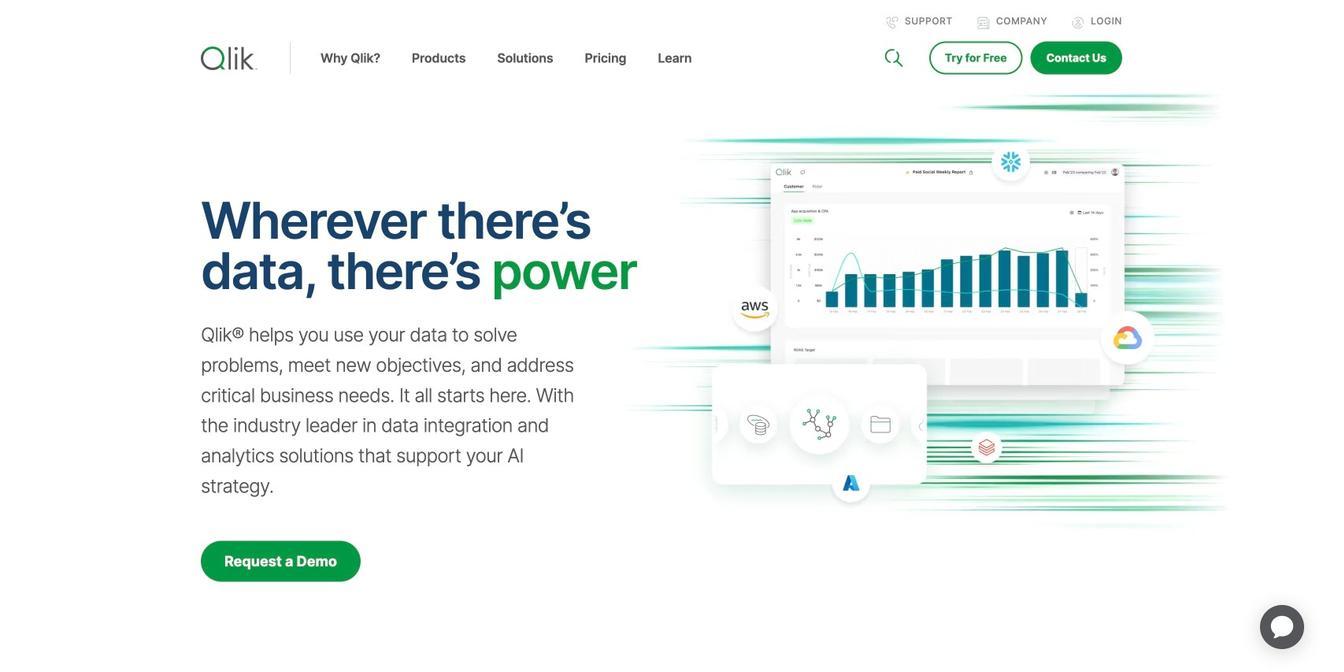 Task type: locate. For each thing, give the bounding box(es) containing it.
company image
[[978, 17, 990, 29]]

application
[[1242, 586, 1324, 668]]



Task type: describe. For each thing, give the bounding box(es) containing it.
support image
[[887, 17, 899, 29]]

login image
[[1073, 17, 1085, 29]]

qlik image
[[201, 47, 258, 70]]



